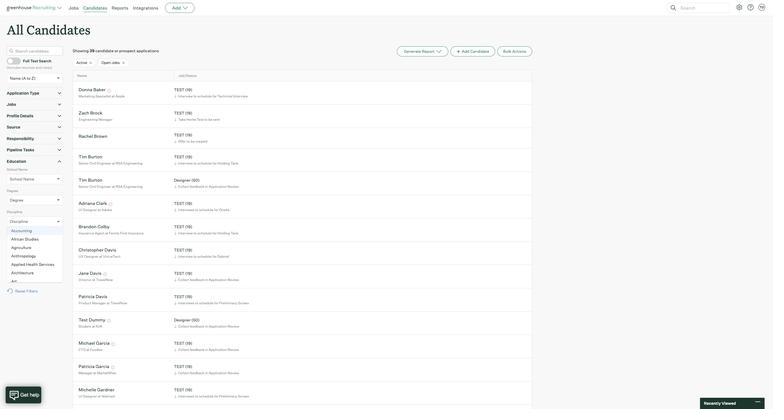 Task type: vqa. For each thing, say whether or not it's contained in the screenshot.
third (19)
yes



Task type: locate. For each thing, give the bounding box(es) containing it.
2 engineer from the top
[[97, 184, 111, 189]]

director at travelnow
[[79, 278, 113, 282]]

0 vertical spatial burton
[[88, 154, 102, 160]]

tim burton senior civil engineer at rsa engineering down brown
[[79, 154, 143, 165]]

2 vertical spatial manager
[[79, 371, 93, 375]]

year for education start
[[38, 240, 46, 245]]

1 vertical spatial holding
[[218, 231, 230, 235]]

be inside test (19) take home test to be sent
[[208, 117, 212, 122]]

1 vertical spatial designer (50) collect feedback in application review
[[174, 318, 239, 329]]

garcia up foodies
[[96, 340, 110, 346]]

11 (19) from the top
[[185, 364, 192, 369]]

studies
[[25, 237, 39, 241]]

civil down rachel brown link
[[90, 161, 96, 165]]

0 horizontal spatial test
[[79, 317, 88, 323]]

0 vertical spatial (50)
[[191, 178, 200, 183]]

civil
[[90, 161, 96, 165], [90, 184, 96, 189]]

year for education end
[[38, 261, 46, 266]]

1 burton from the top
[[88, 154, 102, 160]]

(50) for senior civil engineer at rsa engineering
[[191, 178, 200, 183]]

applied health services option
[[7, 260, 63, 269]]

education for education
[[7, 159, 26, 164]]

education down agriculture
[[7, 252, 23, 256]]

test for ux designer at virtuetech
[[174, 248, 184, 253]]

rachel brown link
[[79, 133, 107, 140]]

tim burton senior civil engineer at rsa engineering up adriana clark has been in onsite for more than 21 days icon
[[79, 177, 143, 189]]

reset filters
[[15, 289, 38, 293]]

travelnow up test dummy has been in application review for more than 5 days image
[[110, 301, 127, 305]]

2 civil from the top
[[90, 184, 96, 189]]

davis inside christopher davis ux designer at virtuetech
[[105, 247, 116, 253]]

senior up adriana
[[79, 184, 89, 189]]

2 test (19) interviews to schedule for preliminary screen from the top
[[174, 388, 249, 398]]

civil up 'adriana clark' at the left
[[90, 184, 96, 189]]

2 screen from the top
[[238, 394, 249, 398]]

1 tim burton link from the top
[[79, 154, 102, 160]]

davis up virtuetech
[[105, 247, 116, 253]]

feedback for michael garcia
[[190, 348, 204, 352]]

rsa for test (19)
[[116, 161, 123, 165]]

6 (19) from the top
[[185, 224, 192, 229]]

2 month from the top
[[10, 261, 22, 266]]

0 vertical spatial tank
[[231, 161, 238, 165]]

degree
[[7, 189, 18, 193], [10, 198, 23, 203]]

test inside "link"
[[79, 317, 88, 323]]

1 test (19) interview to schedule for holding tank from the top
[[174, 155, 238, 165]]

insurance down brandon
[[79, 231, 94, 235]]

engineer
[[97, 161, 111, 165], [97, 184, 111, 189]]

1 vertical spatial (50)
[[191, 318, 200, 322]]

discipline element
[[7, 209, 63, 285]]

burton down rachel brown link
[[88, 154, 102, 160]]

None field
[[10, 217, 11, 226]]

3 review from the top
[[228, 324, 239, 329]]

1 vertical spatial tim
[[79, 177, 87, 183]]

0 vertical spatial month
[[10, 240, 22, 245]]

add for add
[[172, 5, 181, 11]]

rachel
[[79, 133, 93, 139]]

2 tim burton link from the top
[[79, 177, 102, 184]]

1 insurance from the left
[[79, 231, 94, 235]]

2 ui from the top
[[79, 394, 82, 398]]

2 vertical spatial davis
[[96, 294, 107, 299]]

1 vertical spatial test (19) interview to schedule for holding tank
[[174, 224, 238, 235]]

michelle gardner link
[[79, 387, 114, 394]]

feedback for jane davis
[[190, 278, 204, 282]]

1 patricia from the top
[[79, 294, 95, 299]]

application for jane davis
[[209, 278, 227, 282]]

0 vertical spatial civil
[[90, 161, 96, 165]]

0 vertical spatial interviews
[[178, 208, 195, 212]]

1 vertical spatial school
[[10, 177, 22, 181]]

0 vertical spatial rsa
[[116, 161, 123, 165]]

1 vertical spatial test
[[79, 317, 88, 323]]

checkmark image
[[9, 59, 13, 63]]

3 test (19) collect feedback in application review from the top
[[174, 364, 239, 375]]

education for education end
[[7, 252, 23, 256]]

3 in from the top
[[205, 324, 208, 329]]

education for education start
[[7, 231, 23, 235]]

davis inside patricia davis product manager at travelnow
[[96, 294, 107, 299]]

test (19) collect feedback in application review for michael garcia
[[174, 341, 239, 352]]

2 vertical spatial engineering
[[124, 184, 143, 189]]

school
[[7, 167, 18, 172], [10, 177, 22, 181]]

8 (19) from the top
[[185, 271, 192, 276]]

test (19) interview to schedule for holding tank for colby
[[174, 224, 238, 235]]

1 vertical spatial engineering
[[124, 161, 143, 165]]

travelnow inside patricia davis product manager at travelnow
[[110, 301, 127, 305]]

education down the pipeline
[[7, 159, 26, 164]]

2 holding from the top
[[218, 231, 230, 235]]

davis for christopher
[[105, 247, 116, 253]]

in for jane davis
[[205, 278, 208, 282]]

patricia
[[79, 294, 95, 299], [79, 364, 95, 369]]

z)
[[31, 76, 36, 81]]

to inside test (19) take home test to be sent
[[204, 117, 208, 122]]

at inside patricia davis product manager at travelnow
[[107, 301, 110, 305]]

1 year from the top
[[38, 240, 46, 245]]

engineer for designer (50)
[[97, 184, 111, 189]]

3 collect feedback in application review link from the top
[[173, 324, 240, 329]]

4 (19) from the top
[[185, 155, 192, 159]]

manager down patricia davis link
[[92, 301, 106, 305]]

1 vertical spatial davis
[[90, 271, 102, 276]]

test right home
[[197, 117, 204, 122]]

n/a
[[96, 324, 102, 329]]

0 vertical spatial interview to schedule for holding tank link
[[173, 161, 240, 166]]

bulk actions
[[503, 49, 527, 54]]

year
[[38, 240, 46, 245], [38, 261, 46, 266]]

test for manager at marketwise
[[174, 364, 184, 369]]

2 interviews from the top
[[178, 301, 195, 305]]

1 interviews to schedule for preliminary screen link from the top
[[173, 300, 251, 306]]

1 vertical spatial be
[[191, 139, 195, 143]]

agriculture option
[[7, 243, 63, 252]]

12 test from the top
[[174, 388, 184, 392]]

at inside brandon colby insurance agent at family first insurance
[[105, 231, 108, 235]]

(19) inside test (19) take home test to be sent
[[185, 111, 192, 116]]

for inside test (19) interview to schedule for debrief
[[212, 254, 217, 259]]

jobs right open
[[111, 60, 120, 65]]

manager inside patricia davis product manager at travelnow
[[92, 301, 106, 305]]

adriana
[[79, 201, 95, 206]]

manager down 'patricia garcia' link
[[79, 371, 93, 375]]

collect feedback in application review link for test dummy
[[173, 324, 240, 329]]

application for michael garcia
[[209, 348, 227, 352]]

to for marketing specialist at apple
[[194, 94, 197, 98]]

interviews to schedule for preliminary screen link for gardner
[[173, 394, 251, 399]]

2 interview to schedule for holding tank link from the top
[[173, 231, 240, 236]]

schedule inside test (19) interview to schedule for technical interview
[[197, 94, 212, 98]]

1 vertical spatial ui
[[79, 394, 82, 398]]

christopher davis link
[[79, 247, 116, 254]]

school up degree element on the left
[[10, 177, 22, 181]]

3 interviews from the top
[[178, 394, 195, 398]]

0 horizontal spatial insurance
[[79, 231, 94, 235]]

schedule for tim burton
[[197, 161, 212, 165]]

1 (19) from the top
[[185, 87, 192, 92]]

0 vertical spatial garcia
[[96, 340, 110, 346]]

marketing
[[79, 94, 95, 98]]

engineer up the clark on the left
[[97, 184, 111, 189]]

davis
[[105, 247, 116, 253], [90, 271, 102, 276], [96, 294, 107, 299]]

student at n/a
[[79, 324, 102, 329]]

1 engineer from the top
[[97, 161, 111, 165]]

3 feedback from the top
[[190, 324, 204, 329]]

0 vertical spatial tim
[[79, 154, 87, 160]]

to for product manager at travelnow
[[195, 301, 198, 305]]

school down the pipeline
[[7, 167, 18, 172]]

10 (19) from the top
[[185, 341, 192, 346]]

tim burton link up 'adriana clark' at the left
[[79, 177, 102, 184]]

0 vertical spatial be
[[208, 117, 212, 122]]

travelnow down jane davis has been in application review for more than 5 days icon on the left of page
[[96, 278, 113, 282]]

gardner
[[97, 387, 114, 393]]

interview inside test (19) interview to schedule for debrief
[[178, 254, 193, 259]]

Search text field
[[679, 4, 725, 12]]

1 vertical spatial jobs
[[111, 60, 120, 65]]

6 test from the top
[[174, 224, 184, 229]]

0 vertical spatial designer (50) collect feedback in application review
[[174, 178, 239, 189]]

7 test from the top
[[174, 248, 184, 253]]

designer inside michelle gardner ui designer at walmart
[[83, 394, 97, 398]]

family
[[109, 231, 120, 235]]

1 senior from the top
[[79, 161, 89, 165]]

recent
[[23, 274, 35, 278]]

1 vertical spatial degree
[[10, 198, 23, 203]]

3 test from the top
[[174, 133, 184, 137]]

screen for michelle gardner
[[238, 394, 249, 398]]

holding
[[218, 161, 230, 165], [218, 231, 230, 235]]

5 (19) from the top
[[185, 201, 192, 206]]

at
[[112, 94, 115, 98], [112, 161, 115, 165], [112, 184, 115, 189], [98, 208, 101, 212], [105, 231, 108, 235], [99, 254, 102, 259], [92, 278, 95, 282], [107, 301, 110, 305], [92, 324, 95, 329], [86, 348, 90, 352], [93, 371, 96, 375], [98, 394, 101, 398]]

(19) inside test (19) interview to schedule for technical interview
[[185, 87, 192, 92]]

month up agriculture
[[10, 240, 22, 245]]

1 vertical spatial burton
[[88, 177, 102, 183]]

jobs left candidates link
[[69, 5, 79, 11]]

add inside popup button
[[172, 5, 181, 11]]

school name up degree element on the left
[[10, 177, 34, 181]]

ui designer at adobe
[[79, 208, 112, 212]]

name down pipeline tasks
[[18, 167, 28, 172]]

test inside test (19) interview to schedule for technical interview
[[174, 87, 184, 92]]

2 year from the top
[[38, 261, 46, 266]]

5 test from the top
[[174, 201, 184, 206]]

test (19) interview to schedule for technical interview
[[174, 87, 248, 98]]

tasks
[[23, 147, 34, 152]]

0 vertical spatial tim burton link
[[79, 154, 102, 160]]

0 vertical spatial test (19) collect feedback in application review
[[174, 271, 239, 282]]

0 vertical spatial patricia
[[79, 294, 95, 299]]

african studies option
[[7, 235, 63, 243]]

1 vertical spatial garcia
[[96, 364, 109, 369]]

1 vertical spatial senior
[[79, 184, 89, 189]]

2 patricia from the top
[[79, 364, 95, 369]]

1 horizontal spatial test
[[197, 117, 204, 122]]

1 preliminary from the top
[[219, 301, 237, 305]]

1 tim burton senior civil engineer at rsa engineering from the top
[[79, 154, 143, 165]]

first
[[120, 231, 127, 235]]

1 horizontal spatial be
[[208, 117, 212, 122]]

name up degree element on the left
[[23, 177, 34, 181]]

tim down rachel
[[79, 154, 87, 160]]

search
[[39, 59, 51, 63]]

0 vertical spatial preliminary
[[219, 301, 237, 305]]

tim for designer
[[79, 177, 87, 183]]

0 vertical spatial holding
[[218, 161, 230, 165]]

0 horizontal spatial be
[[191, 139, 195, 143]]

end
[[23, 252, 30, 256]]

0 vertical spatial senior
[[79, 161, 89, 165]]

to inside test (19) interviews to schedule for onsite
[[195, 208, 198, 212]]

test (19) interview to schedule for holding tank
[[174, 155, 238, 165], [174, 224, 238, 235]]

Most Recent Education Only checkbox
[[8, 274, 12, 277]]

1 vertical spatial patricia
[[79, 364, 95, 369]]

patricia up manager at marketwise
[[79, 364, 95, 369]]

interviews for michelle gardner
[[178, 394, 195, 398]]

0 vertical spatial interviews to schedule for preliminary screen link
[[173, 300, 251, 306]]

candidate
[[470, 49, 489, 54]]

5 collect feedback in application review link from the top
[[173, 370, 240, 376]]

feedback for test dummy
[[190, 324, 204, 329]]

filters
[[26, 289, 38, 293]]

take
[[178, 117, 186, 122]]

burton up 'adriana clark' at the left
[[88, 177, 102, 183]]

1 horizontal spatial insurance
[[128, 231, 144, 235]]

1 test from the top
[[174, 87, 184, 92]]

test up student
[[79, 317, 88, 323]]

to inside test (19) interview to schedule for debrief
[[194, 254, 197, 259]]

1 screen from the top
[[238, 301, 249, 305]]

(19) inside test (19) interview to schedule for debrief
[[185, 248, 192, 253]]

test (19) interviews to schedule for onsite
[[174, 201, 230, 212]]

interview to schedule for holding tank link down 'created'
[[173, 161, 240, 166]]

1 designer (50) collect feedback in application review from the top
[[174, 178, 239, 189]]

4 test from the top
[[174, 155, 184, 159]]

burton for test
[[88, 154, 102, 160]]

recently
[[704, 401, 721, 406]]

2 feedback from the top
[[190, 278, 204, 282]]

test (19) interview to schedule for holding tank down interviews to schedule for onsite link
[[174, 224, 238, 235]]

jobs
[[69, 5, 79, 11], [111, 60, 120, 65], [7, 102, 16, 107]]

year down accounting option
[[38, 240, 46, 245]]

test (19) interviews to schedule for preliminary screen for davis
[[174, 294, 249, 305]]

2 in from the top
[[205, 278, 208, 282]]

interview for brandon colby
[[178, 231, 193, 235]]

ui down adriana
[[79, 208, 82, 212]]

0 vertical spatial screen
[[238, 301, 249, 305]]

michael garcia link
[[79, 340, 110, 347]]

7 (19) from the top
[[185, 248, 192, 253]]

interviews inside test (19) interviews to schedule for onsite
[[178, 208, 195, 212]]

5 in from the top
[[205, 371, 208, 375]]

12 (19) from the top
[[185, 388, 192, 392]]

2 test from the top
[[174, 111, 184, 116]]

engineer down brown
[[97, 161, 111, 165]]

(19) for cto at foodies
[[185, 341, 192, 346]]

collect for michael garcia
[[178, 348, 189, 352]]

1 vertical spatial screen
[[238, 394, 249, 398]]

manager down brock
[[98, 117, 112, 122]]

test (19) collect feedback in application review for jane davis
[[174, 271, 239, 282]]

to inside test (19) interview to schedule for technical interview
[[194, 94, 197, 98]]

month down education end
[[10, 261, 22, 266]]

1 vertical spatial civil
[[90, 184, 96, 189]]

garcia up marketwise
[[96, 364, 109, 369]]

1 interview to schedule for holding tank link from the top
[[173, 161, 240, 166]]

0 vertical spatial degree
[[7, 189, 18, 193]]

patricia garcia
[[79, 364, 109, 369]]

0 vertical spatial manager
[[98, 117, 112, 122]]

1 tank from the top
[[231, 161, 238, 165]]

or
[[115, 48, 118, 53]]

1 vertical spatial preliminary
[[219, 394, 237, 398]]

0 vertical spatial tim burton senior civil engineer at rsa engineering
[[79, 154, 143, 165]]

1 vertical spatial travelnow
[[110, 301, 127, 305]]

interview to schedule for debrief link
[[173, 254, 230, 259]]

configure image
[[736, 4, 743, 11]]

test
[[197, 117, 204, 122], [79, 317, 88, 323]]

patricia up product
[[79, 294, 95, 299]]

at inside christopher davis ux designer at virtuetech
[[99, 254, 102, 259]]

designer
[[174, 178, 191, 183], [83, 208, 97, 212], [84, 254, 98, 259], [174, 318, 191, 322], [83, 394, 97, 398]]

11 test from the top
[[174, 364, 184, 369]]

(19) for ui designer at walmart
[[185, 388, 192, 392]]

td button
[[758, 3, 767, 12]]

davis up director at travelnow
[[90, 271, 102, 276]]

1 vertical spatial add
[[462, 49, 470, 54]]

year down anthropology option
[[38, 261, 46, 266]]

brock
[[90, 110, 102, 116]]

virtuetech
[[103, 254, 121, 259]]

senior down rachel
[[79, 161, 89, 165]]

1 horizontal spatial jobs
[[69, 5, 79, 11]]

report
[[422, 49, 435, 54]]

2 designer (50) collect feedback in application review from the top
[[174, 318, 239, 329]]

civil for test (19)
[[90, 161, 96, 165]]

2 (19) from the top
[[185, 111, 192, 116]]

test (19) collect feedback in application review for patricia garcia
[[174, 364, 239, 375]]

2 test (19) collect feedback in application review from the top
[[174, 341, 239, 352]]

4 collect from the top
[[178, 348, 189, 352]]

interview to schedule for holding tank link
[[173, 161, 240, 166], [173, 231, 240, 236]]

1 vertical spatial year
[[38, 261, 46, 266]]

candidates link
[[83, 5, 107, 11]]

10 test from the top
[[174, 341, 184, 346]]

collect feedback in application review link for jane davis
[[173, 277, 240, 282]]

4 feedback from the top
[[190, 348, 204, 352]]

1 vertical spatial tim burton link
[[79, 177, 102, 184]]

1 holding from the top
[[218, 161, 230, 165]]

2 test (19) interview to schedule for holding tank from the top
[[174, 224, 238, 235]]

christopher davis ux designer at virtuetech
[[79, 247, 121, 259]]

1 vertical spatial tank
[[231, 231, 238, 235]]

2 preliminary from the top
[[219, 394, 237, 398]]

1 horizontal spatial add
[[462, 49, 470, 54]]

application
[[7, 91, 29, 95], [209, 184, 227, 189], [209, 278, 227, 282], [209, 324, 227, 329], [209, 348, 227, 352], [209, 371, 227, 375]]

for for patricia davis
[[214, 301, 219, 305]]

1 vertical spatial test (19) collect feedback in application review
[[174, 341, 239, 352]]

1 vertical spatial interviews to schedule for preliminary screen link
[[173, 394, 251, 399]]

list box containing accounting
[[7, 227, 63, 285]]

2 interviews to schedule for preliminary screen link from the top
[[173, 394, 251, 399]]

candidates down jobs link
[[26, 21, 91, 38]]

9 (19) from the top
[[185, 294, 192, 299]]

add
[[172, 5, 181, 11], [462, 49, 470, 54]]

3 (19) from the top
[[185, 133, 192, 137]]

debrief
[[218, 254, 229, 259]]

2 vertical spatial test (19) collect feedback in application review
[[174, 364, 239, 375]]

feedback
[[190, 184, 204, 189], [190, 278, 204, 282], [190, 324, 204, 329], [190, 348, 204, 352], [190, 371, 204, 375]]

1 rsa from the top
[[116, 161, 123, 165]]

marketing specialist at apple
[[79, 94, 125, 98]]

designer (50) collect feedback in application review for student at n/a
[[174, 318, 239, 329]]

1 test (19) interviews to schedule for preliminary screen from the top
[[174, 294, 249, 305]]

interview to schedule for holding tank link up test (19) interview to schedule for debrief
[[173, 231, 240, 236]]

test inside test (19) interviews to schedule for onsite
[[174, 201, 184, 206]]

collect feedback in application review link for patricia garcia
[[173, 370, 240, 376]]

be left 'created'
[[191, 139, 195, 143]]

2 rsa from the top
[[116, 184, 123, 189]]

1 vertical spatial interviews
[[178, 301, 195, 305]]

test (19) interview to schedule for holding tank down 'created'
[[174, 155, 238, 165]]

davis down director at travelnow
[[96, 294, 107, 299]]

2 senior from the top
[[79, 184, 89, 189]]

generate
[[404, 49, 421, 54]]

test dummy has been in application review for more than 5 days image
[[106, 319, 111, 323]]

manager inside zach brock engineering manager
[[98, 117, 112, 122]]

5 review from the top
[[228, 371, 239, 375]]

patricia for patricia garcia
[[79, 364, 95, 369]]

3 collect from the top
[[178, 324, 189, 329]]

jobs up profile
[[7, 102, 16, 107]]

5 feedback from the top
[[190, 371, 204, 375]]

2 burton from the top
[[88, 177, 102, 183]]

interview to schedule for technical interview link
[[173, 93, 249, 99]]

to for ui designer at walmart
[[195, 394, 198, 398]]

2 tank from the top
[[231, 231, 238, 235]]

school name down the pipeline
[[7, 167, 28, 172]]

test for cto at foodies
[[174, 341, 184, 346]]

review for patricia garcia
[[228, 371, 239, 375]]

1 vertical spatial interview to schedule for holding tank link
[[173, 231, 240, 236]]

education down services
[[36, 274, 53, 278]]

designer inside christopher davis ux designer at virtuetech
[[84, 254, 98, 259]]

2 insurance from the left
[[128, 231, 144, 235]]

0 vertical spatial test
[[197, 117, 204, 122]]

tim burton link down rachel brown link
[[79, 154, 102, 160]]

tim for test
[[79, 154, 87, 160]]

tim up adriana
[[79, 177, 87, 183]]

4 in from the top
[[205, 348, 208, 352]]

5 collect from the top
[[178, 371, 189, 375]]

schedule for christopher davis
[[197, 254, 212, 259]]

foodies
[[90, 348, 103, 352]]

accounting option
[[7, 227, 63, 235]]

review for michael garcia
[[228, 348, 239, 352]]

interview to schedule for holding tank link for colby
[[173, 231, 240, 236]]

notes)
[[42, 65, 52, 70]]

art
[[11, 279, 17, 284]]

0 vertical spatial test (19) interview to schedule for holding tank
[[174, 155, 238, 165]]

be left sent
[[208, 117, 212, 122]]

0 vertical spatial add
[[172, 5, 181, 11]]

rsa
[[116, 161, 123, 165], [116, 184, 123, 189]]

review for test dummy
[[228, 324, 239, 329]]

patricia inside patricia davis product manager at travelnow
[[79, 294, 95, 299]]

1 vertical spatial month
[[10, 261, 22, 266]]

1 civil from the top
[[90, 161, 96, 165]]

0 vertical spatial year
[[38, 240, 46, 245]]

in for michael garcia
[[205, 348, 208, 352]]

insurance right first
[[128, 231, 144, 235]]

garcia for michael garcia
[[96, 340, 110, 346]]

adriana clark has been in onsite for more than 21 days image
[[108, 203, 113, 206]]

schedule for brandon colby
[[197, 231, 212, 235]]

2 (50) from the top
[[191, 318, 200, 322]]

test inside test (19) take home test to be sent
[[174, 111, 184, 116]]

(19) for ui designer at adobe
[[185, 201, 192, 206]]

1 vertical spatial discipline
[[10, 219, 28, 224]]

(19) inside test (19) interviews to schedule for onsite
[[185, 201, 192, 206]]

education up african
[[7, 231, 23, 235]]

2 review from the top
[[228, 278, 239, 282]]

open jobs
[[102, 60, 120, 65]]

1 (50) from the top
[[191, 178, 200, 183]]

0 vertical spatial ui
[[79, 208, 82, 212]]

and
[[36, 65, 42, 70]]

1 interviews from the top
[[178, 208, 195, 212]]

home
[[187, 117, 196, 122]]

2 tim from the top
[[79, 177, 87, 183]]

2 collect from the top
[[178, 278, 189, 282]]

0 vertical spatial davis
[[105, 247, 116, 253]]

1 vertical spatial tim burton senior civil engineer at rsa engineering
[[79, 177, 143, 189]]

9 test from the top
[[174, 294, 184, 299]]

test inside test (19) interview to schedule for debrief
[[174, 248, 184, 253]]

8 test from the top
[[174, 271, 184, 276]]

0 vertical spatial engineering
[[79, 117, 98, 122]]

2 vertical spatial interviews
[[178, 394, 195, 398]]

1 tim from the top
[[79, 154, 87, 160]]

tim burton senior civil engineer at rsa engineering for designer
[[79, 177, 143, 189]]

4 review from the top
[[228, 348, 239, 352]]

tim burton senior civil engineer at rsa engineering
[[79, 154, 143, 165], [79, 177, 143, 189]]

rachel brown
[[79, 133, 107, 139]]

add for add candidate
[[462, 49, 470, 54]]

test inside test (19) take home test to be sent
[[197, 117, 204, 122]]

collect feedback in application review link
[[173, 184, 240, 189], [173, 277, 240, 282], [173, 324, 240, 329], [173, 347, 240, 352], [173, 370, 240, 376]]

collect feedback in application review link for michael garcia
[[173, 347, 240, 352]]

reset
[[15, 289, 26, 293]]

1 vertical spatial manager
[[92, 301, 106, 305]]

for for christopher davis
[[212, 254, 217, 259]]

tim burton link for test
[[79, 154, 102, 160]]

(19) for ux designer at virtuetech
[[185, 248, 192, 253]]

0 vertical spatial engineer
[[97, 161, 111, 165]]

collect for test dummy
[[178, 324, 189, 329]]

4 collect feedback in application review link from the top
[[173, 347, 240, 352]]

1 test (19) collect feedback in application review from the top
[[174, 271, 239, 282]]

collect for jane davis
[[178, 278, 189, 282]]

1 vertical spatial engineer
[[97, 184, 111, 189]]

none field inside discipline element
[[10, 217, 11, 226]]

job/status
[[178, 74, 197, 78]]

in
[[205, 184, 208, 189], [205, 278, 208, 282], [205, 324, 208, 329], [205, 348, 208, 352], [205, 371, 208, 375]]

burton for designer
[[88, 177, 102, 183]]

0 vertical spatial test (19) interviews to schedule for preliminary screen
[[174, 294, 249, 305]]

list box
[[7, 227, 63, 285]]

for
[[212, 94, 217, 98], [212, 161, 217, 165], [214, 208, 219, 212], [212, 231, 217, 235], [212, 254, 217, 259], [214, 301, 219, 305], [214, 394, 219, 398]]

2 vertical spatial jobs
[[7, 102, 16, 107]]

walmart
[[102, 394, 115, 398]]

resumes
[[22, 65, 35, 70]]

candidates right jobs link
[[83, 5, 107, 11]]

0 vertical spatial discipline
[[7, 210, 22, 214]]

2 tim burton senior civil engineer at rsa engineering from the top
[[79, 177, 143, 189]]

1 vertical spatial rsa
[[116, 184, 123, 189]]

(19) for insurance agent at family first insurance
[[185, 224, 192, 229]]

1 vertical spatial test (19) interviews to schedule for preliminary screen
[[174, 388, 249, 398]]

1 ui from the top
[[79, 208, 82, 212]]

2 collect feedback in application review link from the top
[[173, 277, 240, 282]]

ui down michelle
[[79, 394, 82, 398]]

(19)
[[185, 87, 192, 92], [185, 111, 192, 116], [185, 133, 192, 137], [185, 155, 192, 159], [185, 201, 192, 206], [185, 224, 192, 229], [185, 248, 192, 253], [185, 271, 192, 276], [185, 294, 192, 299], [185, 341, 192, 346], [185, 364, 192, 369], [185, 388, 192, 392]]

0 horizontal spatial add
[[172, 5, 181, 11]]

schedule inside test (19) interview to schedule for debrief
[[197, 254, 212, 259]]



Task type: describe. For each thing, give the bounding box(es) containing it.
michael garcia
[[79, 340, 110, 346]]

generate report
[[404, 49, 435, 54]]

patricia for patricia davis product manager at travelnow
[[79, 294, 95, 299]]

tank for brandon colby
[[231, 231, 238, 235]]

0 horizontal spatial jobs
[[7, 102, 16, 107]]

preliminary for michelle gardner
[[219, 394, 237, 398]]

donna baker
[[79, 87, 106, 93]]

michelle gardner ui designer at walmart
[[79, 387, 115, 398]]

1 feedback from the top
[[190, 184, 204, 189]]

patricia davis product manager at travelnow
[[79, 294, 127, 305]]

candidate reports are now available! apply filters and select "view in app" element
[[397, 46, 448, 56]]

month for start
[[10, 240, 22, 245]]

all
[[7, 21, 24, 38]]

to inside "test (19) offer to be created"
[[187, 139, 190, 143]]

anthropology
[[11, 253, 36, 258]]

for inside test (19) interview to schedule for technical interview
[[212, 94, 217, 98]]

tim burton link for designer
[[79, 177, 102, 184]]

bulk actions link
[[498, 46, 532, 56]]

0 vertical spatial candidates
[[83, 5, 107, 11]]

manager for davis
[[92, 301, 106, 305]]

interview for christopher davis
[[178, 254, 193, 259]]

generate report button
[[397, 46, 448, 56]]

in for patricia garcia
[[205, 371, 208, 375]]

test for engineering manager
[[174, 111, 184, 116]]

1 in from the top
[[205, 184, 208, 189]]

at inside michelle gardner ui designer at walmart
[[98, 394, 101, 398]]

schedule for patricia davis
[[199, 301, 213, 305]]

most
[[14, 274, 22, 278]]

senior for designer (50)
[[79, 184, 89, 189]]

(19) for senior civil engineer at rsa engineering
[[185, 155, 192, 159]]

recently viewed
[[704, 401, 736, 406]]

feedback for patricia garcia
[[190, 371, 204, 375]]

holding for brandon colby
[[218, 231, 230, 235]]

add button
[[165, 3, 195, 13]]

to for insurance agent at family first insurance
[[194, 231, 197, 235]]

davis for patricia
[[96, 294, 107, 299]]

brandon colby insurance agent at family first insurance
[[79, 224, 144, 235]]

(19) for marketing specialist at apple
[[185, 87, 192, 92]]

0 vertical spatial school name
[[7, 167, 28, 172]]

ux
[[79, 254, 83, 259]]

preliminary for patricia davis
[[219, 301, 237, 305]]

month for end
[[10, 261, 22, 266]]

zach
[[79, 110, 89, 116]]

anthropology option
[[7, 252, 63, 260]]

to for senior civil engineer at rsa engineering
[[194, 161, 197, 165]]

add candidate link
[[451, 46, 495, 56]]

art option
[[7, 277, 63, 285]]

0 vertical spatial travelnow
[[96, 278, 113, 282]]

test (19) take home test to be sent
[[174, 111, 220, 122]]

brandon
[[79, 224, 97, 230]]

test dummy link
[[79, 317, 105, 324]]

details
[[20, 113, 33, 118]]

test for ui designer at adobe
[[174, 201, 184, 206]]

test (19) interview to schedule for debrief
[[174, 248, 229, 259]]

offer
[[178, 139, 186, 143]]

source
[[7, 125, 20, 130]]

test for director at travelnow
[[174, 271, 184, 276]]

showing
[[73, 48, 89, 53]]

for for brandon colby
[[212, 231, 217, 235]]

to for ui designer at adobe
[[195, 208, 198, 212]]

colby
[[98, 224, 110, 230]]

for for michelle gardner
[[214, 394, 219, 398]]

add candidate
[[462, 49, 489, 54]]

architecture option
[[7, 269, 63, 277]]

interviews to schedule for onsite link
[[173, 207, 231, 213]]

name (a to z)
[[10, 76, 36, 81]]

created
[[195, 139, 207, 143]]

adriana clark
[[79, 201, 107, 206]]

garcia for patricia garcia
[[96, 364, 109, 369]]

marketwise
[[97, 371, 116, 375]]

jane davis link
[[79, 271, 102, 277]]

test for insurance agent at family first insurance
[[174, 224, 184, 229]]

most recent education only
[[14, 274, 61, 278]]

application for patricia garcia
[[209, 371, 227, 375]]

offer to be created link
[[173, 139, 209, 144]]

1 vertical spatial school name
[[10, 177, 34, 181]]

be inside "test (19) offer to be created"
[[191, 139, 195, 143]]

td button
[[759, 4, 765, 11]]

patricia garcia link
[[79, 364, 109, 370]]

engineering for designer (50)
[[124, 184, 143, 189]]

(19) for engineering manager
[[185, 111, 192, 116]]

ui inside michelle gardner ui designer at walmart
[[79, 394, 82, 398]]

jane davis has been in application review for more than 5 days image
[[103, 273, 108, 276]]

michael garcia has been in application review for more than 5 days image
[[111, 343, 116, 346]]

1 collect feedback in application review link from the top
[[173, 184, 240, 189]]

donna baker link
[[79, 87, 106, 93]]

1 review from the top
[[228, 184, 239, 189]]

student
[[79, 324, 91, 329]]

zach brock link
[[79, 110, 102, 117]]

education start
[[7, 231, 31, 235]]

type
[[30, 91, 39, 95]]

1 collect from the top
[[178, 184, 189, 189]]

applied health services
[[11, 262, 54, 267]]

active
[[76, 60, 87, 65]]

(19) for manager at marketwise
[[185, 364, 192, 369]]

review for jane davis
[[228, 278, 239, 282]]

prospect
[[119, 48, 136, 53]]

technical
[[218, 94, 233, 98]]

interviews to schedule for preliminary screen link for davis
[[173, 300, 251, 306]]

jane
[[79, 271, 89, 276]]

test for ui designer at walmart
[[174, 388, 184, 392]]

reset filters button
[[7, 286, 41, 296]]

(50) for student at n/a
[[191, 318, 200, 322]]

jane davis
[[79, 271, 102, 276]]

schedule inside test (19) interviews to schedule for onsite
[[199, 208, 213, 212]]

1 vertical spatial candidates
[[26, 21, 91, 38]]

test inside "test (19) offer to be created"
[[174, 133, 184, 137]]

architecture
[[11, 270, 34, 275]]

designer (50) collect feedback in application review for senior civil engineer at rsa engineering
[[174, 178, 239, 189]]

apple
[[115, 94, 125, 98]]

Search candidates field
[[7, 46, 63, 56]]

engineering inside zach brock engineering manager
[[79, 117, 98, 122]]

test (19) interviews to schedule for preliminary screen for gardner
[[174, 388, 249, 398]]

onsite
[[219, 208, 230, 212]]

applied
[[11, 262, 25, 267]]

(a
[[22, 76, 26, 81]]

0 vertical spatial school
[[7, 167, 18, 172]]

list box inside discipline element
[[7, 227, 63, 285]]

(19) inside "test (19) offer to be created"
[[185, 133, 192, 137]]

integrations link
[[133, 5, 158, 11]]

name down active
[[77, 74, 87, 78]]

open
[[102, 60, 111, 65]]

tim burton senior civil engineer at rsa engineering for test
[[79, 154, 143, 165]]

screen for patricia davis
[[238, 301, 249, 305]]

zach brock engineering manager
[[79, 110, 112, 122]]

reports
[[112, 5, 128, 11]]

greenhouse recruiting image
[[7, 4, 57, 11]]

michelle
[[79, 387, 96, 393]]

african studies
[[11, 237, 39, 241]]

holding for tim burton
[[218, 161, 230, 165]]

profile
[[7, 113, 19, 118]]

degree element
[[7, 188, 63, 209]]

manager for brock
[[98, 117, 112, 122]]

dummy
[[89, 317, 105, 323]]

profile details
[[7, 113, 33, 118]]

for for tim burton
[[212, 161, 217, 165]]

interviews for patricia davis
[[178, 301, 195, 305]]

test for senior civil engineer at rsa engineering
[[174, 155, 184, 159]]

pipeline tasks
[[7, 147, 34, 152]]

(19) for director at travelnow
[[185, 271, 192, 276]]

2 horizontal spatial jobs
[[111, 60, 120, 65]]

test dummy
[[79, 317, 105, 323]]

name left (a
[[10, 76, 21, 81]]

patricia garcia has been in application review for more than 5 days image
[[110, 366, 115, 369]]

39
[[90, 48, 95, 53]]

reports link
[[112, 5, 128, 11]]

accounting
[[11, 228, 32, 233]]

patricia davis link
[[79, 294, 107, 300]]

name (a to z) option
[[10, 76, 36, 81]]

only
[[53, 274, 61, 278]]

full text search (includes resumes and notes)
[[7, 59, 52, 70]]

responsibility
[[7, 136, 34, 141]]

to for ux designer at virtuetech
[[194, 254, 197, 259]]

african
[[11, 237, 24, 241]]

collect for patricia garcia
[[178, 371, 189, 375]]

engineering for test (19)
[[124, 161, 143, 165]]

start
[[23, 231, 31, 235]]

christopher
[[79, 247, 104, 253]]

schedule for michelle gardner
[[199, 394, 213, 398]]

rsa for designer (50)
[[116, 184, 123, 189]]

interview for tim burton
[[178, 161, 193, 165]]

health
[[26, 262, 38, 267]]

0 vertical spatial jobs
[[69, 5, 79, 11]]

(19) for product manager at travelnow
[[185, 294, 192, 299]]

interview to schedule for holding tank link for burton
[[173, 161, 240, 166]]

for inside test (19) interviews to schedule for onsite
[[214, 208, 219, 212]]

adriana clark link
[[79, 201, 107, 207]]

in for test dummy
[[205, 324, 208, 329]]

services
[[39, 262, 54, 267]]

candidate
[[95, 48, 114, 53]]

test for marketing specialist at apple
[[174, 87, 184, 92]]

text
[[30, 59, 38, 63]]

engineer for test (19)
[[97, 161, 111, 165]]

baker
[[93, 87, 106, 93]]

sent
[[213, 117, 220, 122]]

donna baker has been in technical interview for more than 14 days image
[[107, 89, 112, 93]]

school name element
[[7, 167, 63, 188]]



